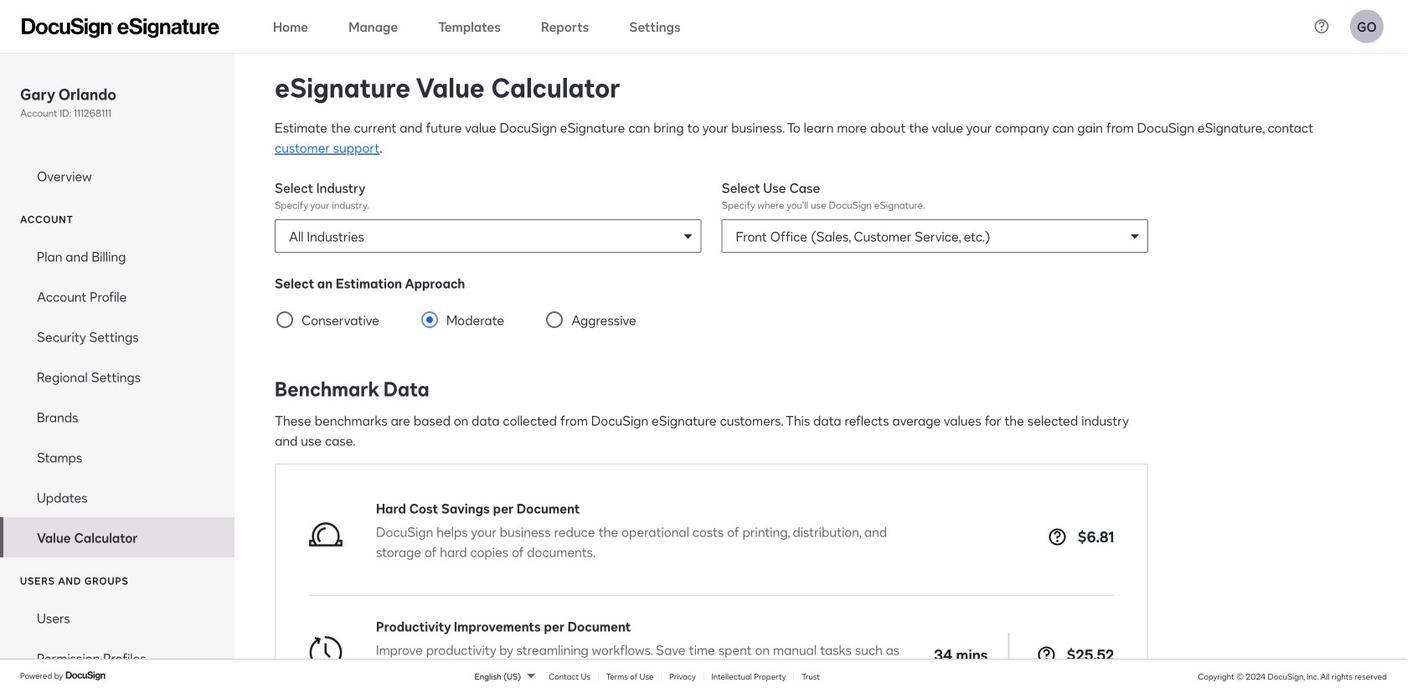 Task type: describe. For each thing, give the bounding box(es) containing it.
docusign admin image
[[22, 18, 220, 38]]

account element
[[0, 236, 235, 558]]

docusign image
[[65, 670, 107, 683]]



Task type: vqa. For each thing, say whether or not it's contained in the screenshot.
Users and Groups ELEMENT
yes



Task type: locate. For each thing, give the bounding box(es) containing it.
productivity improvements per document image
[[309, 636, 343, 670]]

hard cost savings per document image
[[309, 518, 343, 552]]

users and groups element
[[0, 598, 235, 694]]



